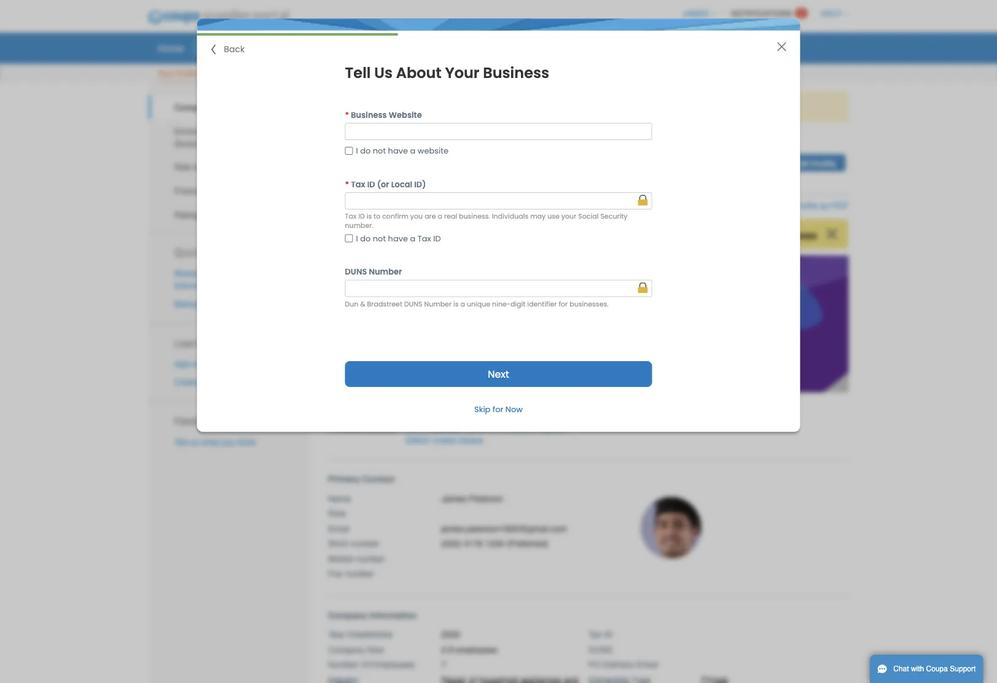 Task type: locate. For each thing, give the bounding box(es) containing it.
0 horizontal spatial email
[[328, 524, 350, 534]]

complete down us
[[366, 102, 403, 112]]

close image
[[777, 42, 787, 52], [827, 228, 838, 239]]

1 i from the top
[[356, 145, 358, 156]]

james up (020)
[[441, 494, 467, 504]]

mobile number
[[328, 554, 385, 564]]

peterson down discovered
[[446, 149, 515, 169]]

you up started
[[410, 212, 423, 221]]

your right use
[[562, 212, 577, 221]]

is
[[367, 212, 372, 221], [454, 300, 459, 309]]

& right risk
[[193, 162, 199, 172]]

profile up the social,
[[216, 103, 243, 112]]

environmental, social, governance & diversity link
[[148, 119, 310, 155]]

coupa right with
[[926, 665, 948, 674]]

your profile
[[158, 69, 199, 78]]

0 vertical spatial for
[[646, 102, 657, 112]]

mobile
[[328, 554, 353, 564]]

2-9 employees
[[441, 645, 498, 655]]

category.
[[710, 102, 745, 112]]

financial performance
[[174, 186, 260, 196]]

number down work number at the left of the page
[[356, 554, 385, 564]]

2 have from the top
[[388, 233, 408, 244]]

primary contact
[[328, 475, 395, 484]]

1 horizontal spatial email
[[637, 660, 658, 670]]

create a discoverable profile link
[[174, 377, 284, 387]]

profile down coupa supplier portal image
[[202, 41, 230, 54]]

1 vertical spatial company
[[328, 611, 367, 620]]

ratings
[[174, 210, 203, 220]]

a left website on the top of page
[[410, 145, 416, 156]]

do down number.
[[360, 233, 371, 244]]

tax up "po"
[[589, 630, 602, 640]]

fax number
[[328, 569, 374, 579]]

duns up dun
[[345, 266, 367, 278]]

2 horizontal spatial duns
[[589, 645, 613, 655]]

business.
[[459, 212, 490, 221]]

you
[[410, 212, 423, 221], [383, 230, 397, 240], [222, 437, 235, 447]]

james up the id) on the left of the page
[[390, 149, 441, 169]]

1 vertical spatial james
[[441, 494, 467, 504]]

business left website
[[351, 109, 387, 120]]

profile inside your profile link
[[176, 69, 199, 78]]

number left unique on the left
[[424, 300, 452, 309]]

number up "bradstreet"
[[369, 266, 402, 278]]

buyers
[[557, 102, 583, 112]]

to inside tax id is to confirm you are a real business. individuals may use your social security number.
[[374, 212, 381, 221]]

0 vertical spatial profile
[[424, 102, 448, 112]]

add
[[174, 359, 190, 369]]

not right the i do not have a website checkbox
[[373, 145, 386, 156]]

2 horizontal spatial for
[[646, 102, 657, 112]]

a left unique on the left
[[461, 300, 465, 309]]

1 vertical spatial not
[[373, 233, 386, 244]]

security
[[601, 212, 628, 221]]

1 horizontal spatial duns
[[404, 300, 422, 309]]

have down confirm
[[388, 233, 408, 244]]

your down home link
[[158, 69, 174, 78]]

1 vertical spatial you
[[383, 230, 397, 240]]

duns
[[345, 266, 367, 278], [404, 300, 422, 309], [589, 645, 613, 655]]

1 vertical spatial complete
[[747, 230, 784, 240]]

1 vertical spatial *
[[345, 179, 349, 190]]

0 vertical spatial to
[[450, 102, 457, 112]]

united
[[432, 436, 456, 446]]

0 vertical spatial are
[[602, 102, 614, 112]]

duns right "bradstreet"
[[404, 300, 422, 309]]

do for i do not have a tax id
[[360, 233, 371, 244]]

james peterson up james.peterson1902@gmail.com
[[441, 494, 503, 504]]

for right skip
[[493, 404, 503, 415]]

4176
[[464, 539, 483, 549]]

0 vertical spatial number
[[350, 539, 380, 549]]

your
[[445, 63, 480, 83], [158, 69, 174, 78]]

2 vertical spatial duns
[[589, 645, 613, 655]]

profile
[[424, 102, 448, 112], [260, 377, 284, 387]]

coupa inside alert
[[529, 102, 555, 112]]

& left diversity
[[223, 139, 229, 148]]

i do not have a website
[[356, 145, 449, 156]]

your inside james peterson banner
[[428, 230, 445, 240]]

james peterson inside banner
[[390, 149, 515, 169]]

1 horizontal spatial to
[[450, 102, 457, 112]]

to inside alert
[[450, 102, 457, 112]]

1 vertical spatial business
[[351, 109, 387, 120]]

2 vertical spatial number
[[328, 660, 359, 670]]

1 horizontal spatial complete
[[747, 230, 784, 240]]

0 vertical spatial not
[[373, 145, 386, 156]]

your inside tax id is to confirm you are a real business. individuals may use your social security number.
[[562, 212, 577, 221]]

0 vertical spatial *
[[345, 109, 349, 120]]

peterson up james.peterson1902@gmail.com
[[469, 494, 503, 504]]

back button
[[212, 43, 245, 56]]

are right that
[[602, 102, 614, 112]]

1 not from the top
[[373, 145, 386, 156]]

0 vertical spatial support
[[317, 69, 345, 78]]

I do not have a Tax ID checkbox
[[345, 231, 353, 247]]

close image down as at the top of the page
[[827, 228, 838, 239]]

0 vertical spatial james peterson
[[390, 149, 515, 169]]

1 vertical spatial do
[[360, 233, 371, 244]]

have
[[388, 145, 408, 156], [388, 233, 408, 244]]

2 horizontal spatial coupa
[[926, 665, 948, 674]]

0 horizontal spatial are
[[425, 212, 436, 221]]

0 horizontal spatial coupa
[[447, 230, 472, 240]]

0 vertical spatial you
[[410, 212, 423, 221]]

duns inside tax id duns
[[589, 645, 613, 655]]

number down mobile number
[[345, 569, 374, 579]]

1 vertical spatial support
[[950, 665, 976, 674]]

1 vertical spatial coupa
[[447, 230, 472, 240]]

support
[[317, 69, 345, 78], [950, 665, 976, 674]]

profile up social
[[580, 201, 604, 211]]

0 vertical spatial i
[[356, 145, 358, 156]]

None text field
[[345, 123, 652, 140], [345, 192, 652, 209], [345, 123, 652, 140], [345, 192, 652, 209]]

1 horizontal spatial support
[[950, 665, 976, 674]]

businesses.
[[570, 300, 609, 309]]

coupa down "real"
[[447, 230, 472, 240]]

* up the i do not have a website checkbox
[[345, 109, 349, 120]]

company up environmental,
[[174, 103, 213, 112]]

1 vertical spatial is
[[454, 300, 459, 309]]

& right dun
[[360, 300, 365, 309]]

may
[[530, 212, 546, 221]]

tax id is to confirm you are a real business. individuals may use your social security number.
[[345, 212, 628, 231]]

are inside alert
[[602, 102, 614, 112]]

1 primary from the top
[[328, 423, 360, 433]]

james peterson up the id) on the left of the page
[[390, 149, 515, 169]]

&
[[223, 139, 229, 148], [193, 162, 199, 172], [206, 210, 212, 220], [360, 300, 365, 309]]

primary for primary contact
[[328, 475, 360, 484]]

tax inside tax id is to confirm you are a real business. individuals may use your social security number.
[[345, 212, 357, 221]]

not down number.
[[373, 233, 386, 244]]

profile down home link
[[176, 69, 199, 78]]

but
[[552, 230, 564, 240]]

2-
[[441, 645, 449, 655]]

complete for complete your profile to get discovered by coupa buyers that are looking for items in your category.
[[366, 102, 403, 112]]

0 vertical spatial close image
[[777, 42, 787, 52]]

skip
[[474, 404, 491, 415]]

0 vertical spatial manage
[[174, 269, 205, 278]]

james.peterson1902@gmail.com
[[441, 524, 567, 534]]

0 vertical spatial do
[[360, 145, 371, 156]]

tell us about your business
[[345, 63, 549, 83]]

us
[[374, 63, 393, 83]]

0 vertical spatial company
[[174, 103, 213, 112]]

to left get
[[450, 102, 457, 112]]

for inside alert
[[646, 102, 657, 112]]

for left the items
[[646, 102, 657, 112]]

1 horizontal spatial number
[[369, 266, 402, 278]]

& inside tell us about your business dialog
[[360, 300, 365, 309]]

as
[[820, 201, 829, 211]]

you inside james peterson banner
[[383, 230, 397, 240]]

2 not from the top
[[373, 233, 386, 244]]

1 horizontal spatial are
[[602, 102, 614, 112]]

tell inside button
[[174, 437, 187, 447]]

email
[[328, 524, 350, 534], [637, 660, 658, 670]]

complete process
[[747, 230, 817, 240]]

profile right edit
[[811, 159, 836, 168]]

download
[[753, 201, 791, 211]]

edit profile
[[794, 159, 836, 168]]

tell
[[345, 63, 371, 83], [174, 437, 187, 447]]

background image
[[328, 256, 849, 393]]

not for i do not have a tax id
[[373, 233, 386, 244]]

complete inside alert
[[366, 102, 403, 112]]

id up noticed
[[358, 212, 365, 221]]

tax left (or
[[351, 179, 365, 190]]

tax inside tax id duns
[[589, 630, 602, 640]]

your right "in"
[[691, 102, 708, 112]]

coupa inside button
[[926, 665, 948, 674]]

0 horizontal spatial support
[[317, 69, 345, 78]]

0 horizontal spatial number
[[328, 660, 359, 670]]

do right the i do not have a website checkbox
[[360, 145, 371, 156]]

po
[[589, 660, 601, 670]]

manage for manage legal entities
[[174, 299, 205, 309]]

you inside tax id is to confirm you are a real business. individuals may use your social security number.
[[410, 212, 423, 221]]

1 vertical spatial have
[[388, 233, 408, 244]]

manage payment information
[[174, 269, 241, 291]]

ratings & references
[[174, 210, 258, 220]]

chat with coupa support button
[[870, 655, 983, 683]]

2 horizontal spatial number
[[424, 300, 452, 309]]

complete down download
[[747, 230, 784, 240]]

1 vertical spatial manage
[[174, 299, 205, 309]]

0 horizontal spatial is
[[367, 212, 372, 221]]

0 horizontal spatial complete
[[366, 102, 403, 112]]

2 primary from the top
[[328, 475, 360, 484]]

profile left as at the top of the page
[[793, 201, 818, 211]]

id left (or
[[367, 179, 375, 190]]

& for ratings & references
[[206, 210, 212, 220]]

0 horizontal spatial you
[[222, 437, 235, 447]]

james peterson image
[[328, 135, 377, 186]]

verified
[[475, 230, 503, 240]]

information
[[174, 281, 217, 291]]

company for company profile
[[174, 103, 213, 112]]

0 vertical spatial james
[[390, 149, 441, 169]]

next
[[488, 367, 509, 381]]

digit
[[511, 300, 526, 309]]

duns up "po"
[[589, 645, 613, 655]]

email right delivery
[[637, 660, 658, 670]]

number
[[350, 539, 380, 549], [356, 554, 385, 564], [345, 569, 374, 579]]

2 vertical spatial company
[[328, 645, 365, 655]]

1 vertical spatial primary
[[328, 475, 360, 484]]

your down "real"
[[428, 230, 445, 240]]

company size
[[328, 645, 384, 655]]

a left "real"
[[438, 212, 442, 221]]

you left think
[[222, 437, 235, 447]]

1 horizontal spatial tell
[[345, 63, 371, 83]]

0 vertical spatial tell
[[345, 63, 371, 83]]

risk
[[174, 162, 191, 172]]

manage down information
[[174, 299, 205, 309]]

delivery
[[603, 660, 634, 670]]

learning center
[[174, 335, 252, 350]]

james
[[390, 149, 441, 169], [441, 494, 467, 504]]

is inside tax id is to confirm you are a real business. individuals may use your social security number.
[[367, 212, 372, 221]]

coupa right by
[[529, 102, 555, 112]]

profile right discoverable
[[260, 377, 284, 387]]

manage for manage payment information
[[174, 269, 205, 278]]

0 vertical spatial duns
[[345, 266, 367, 278]]

1 do from the top
[[360, 145, 371, 156]]

manage
[[174, 269, 205, 278], [174, 299, 205, 309]]

coupa inside james peterson banner
[[447, 230, 472, 240]]

haven't
[[566, 230, 594, 240]]

2 vertical spatial you
[[222, 437, 235, 447]]

1 horizontal spatial james
[[441, 494, 467, 504]]

company inside company profile link
[[174, 103, 213, 112]]

0 vertical spatial peterson
[[446, 149, 515, 169]]

1 vertical spatial are
[[425, 212, 436, 221]]

complete inside james peterson banner
[[747, 230, 784, 240]]

1 have from the top
[[388, 145, 408, 156]]

support right premium
[[317, 69, 345, 78]]

tax up we at the left of the page
[[345, 212, 357, 221]]

payment
[[208, 269, 241, 278]]

a inside tax id is to confirm you are a real business. individuals may use your social security number.
[[438, 212, 442, 221]]

1 vertical spatial i
[[356, 233, 358, 244]]

tell us about your business dialog
[[197, 18, 800, 432]]

primary left address
[[328, 423, 360, 433]]

your up get
[[445, 63, 480, 83]]

i right the i do not have a website checkbox
[[356, 145, 358, 156]]

primary up "name"
[[328, 475, 360, 484]]

support right with
[[950, 665, 976, 674]]

company profile link
[[148, 96, 310, 119]]

2 i from the top
[[356, 233, 358, 244]]

email up the work
[[328, 524, 350, 534]]

edit profile link
[[784, 154, 846, 171]]

1 vertical spatial for
[[559, 300, 568, 309]]

2 vertical spatial coupa
[[926, 665, 948, 674]]

number up mobile number
[[350, 539, 380, 549]]

2 vertical spatial for
[[493, 404, 503, 415]]

not
[[373, 145, 386, 156], [373, 233, 386, 244]]

id up delivery
[[604, 630, 613, 640]]

number for fax number
[[345, 569, 374, 579]]

1 horizontal spatial is
[[454, 300, 459, 309]]

1 horizontal spatial your
[[445, 63, 480, 83]]

number down company size
[[328, 660, 359, 670]]

environmental,
[[174, 126, 232, 136]]

entities
[[228, 299, 256, 309]]

1 horizontal spatial coupa
[[529, 102, 555, 112]]

* for * business website
[[345, 109, 349, 120]]

i right the i do not have a tax id checkbox
[[356, 233, 358, 244]]

manage inside manage payment information
[[174, 269, 205, 278]]

*
[[345, 109, 349, 120], [345, 179, 349, 190]]

2 horizontal spatial you
[[410, 212, 423, 221]]

to left confirm
[[374, 212, 381, 221]]

references
[[214, 210, 258, 220]]

james peterson banner
[[324, 135, 862, 460]]

add-ons
[[717, 41, 752, 54]]

1 horizontal spatial business
[[483, 63, 549, 83]]

0 vertical spatial primary
[[328, 423, 360, 433]]

information
[[370, 611, 417, 620]]

id inside tax id duns
[[604, 630, 613, 640]]

0 horizontal spatial profile
[[260, 377, 284, 387]]

0 horizontal spatial duns
[[345, 266, 367, 278]]

your
[[405, 102, 422, 112], [691, 102, 708, 112], [562, 212, 577, 221], [428, 230, 445, 240]]

real
[[444, 212, 457, 221]]

2 do from the top
[[360, 233, 371, 244]]

1 manage from the top
[[174, 269, 205, 278]]

2 manage from the top
[[174, 299, 205, 309]]

environmental, social, governance & diversity
[[174, 126, 265, 148]]

nine-
[[492, 300, 511, 309]]

profile left get
[[424, 102, 448, 112]]

0 horizontal spatial tell
[[174, 437, 187, 447]]

1 horizontal spatial for
[[559, 300, 568, 309]]

center
[[219, 335, 252, 350]]

0 horizontal spatial to
[[374, 212, 381, 221]]

2 vertical spatial number
[[345, 569, 374, 579]]

0 vertical spatial number
[[369, 266, 402, 278]]

& inside environmental, social, governance & diversity
[[223, 139, 229, 148]]

you inside button
[[222, 437, 235, 447]]

progress bar
[[197, 33, 398, 36]]

a right noticed
[[410, 233, 416, 244]]

0 horizontal spatial for
[[493, 404, 503, 415]]

close image right ons
[[777, 42, 787, 52]]

for right identifier
[[559, 300, 568, 309]]

1 horizontal spatial profile
[[424, 102, 448, 112]]

1 vertical spatial profile
[[260, 377, 284, 387]]

are inside tax id is to confirm you are a real business. individuals may use your social security number.
[[425, 212, 436, 221]]

* down the i do not have a website checkbox
[[345, 179, 349, 190]]

back
[[224, 43, 245, 55]]

1 horizontal spatial you
[[383, 230, 397, 240]]

1 vertical spatial to
[[374, 212, 381, 221]]

company up year
[[328, 611, 367, 620]]

1 vertical spatial tell
[[174, 437, 187, 447]]

1 vertical spatial james peterson
[[441, 494, 503, 504]]

0 vertical spatial have
[[388, 145, 408, 156]]

1 horizontal spatial close image
[[827, 228, 838, 239]]

1 vertical spatial number
[[356, 554, 385, 564]]

2 * from the top
[[345, 179, 349, 190]]

0 vertical spatial coupa
[[529, 102, 555, 112]]

& right ratings
[[206, 210, 212, 220]]

business
[[483, 63, 549, 83], [351, 109, 387, 120]]

have up local
[[388, 145, 408, 156]]

0 horizontal spatial james
[[390, 149, 441, 169]]

customers
[[214, 359, 254, 369]]

0 vertical spatial business
[[483, 63, 549, 83]]

company down year
[[328, 645, 365, 655]]

is up noticed
[[367, 212, 372, 221]]

0 vertical spatial is
[[367, 212, 372, 221]]

you down confirm
[[383, 230, 397, 240]]

tell inside dialog
[[345, 63, 371, 83]]

1 * from the top
[[345, 109, 349, 120]]

a right create
[[202, 377, 207, 387]]

by
[[518, 102, 527, 112]]

manage up information
[[174, 269, 205, 278]]

are left "real"
[[425, 212, 436, 221]]

is left unique on the left
[[454, 300, 459, 309]]

diversity
[[232, 139, 265, 148]]

create a discoverable profile
[[174, 377, 284, 387]]

unique
[[467, 300, 490, 309]]

primary inside james peterson banner
[[328, 423, 360, 433]]

tell for tell us what you think
[[174, 437, 187, 447]]

now
[[506, 404, 523, 415]]

year established
[[328, 630, 392, 640]]

0 vertical spatial complete
[[366, 102, 403, 112]]

business up by
[[483, 63, 549, 83]]

support inside premium support link
[[317, 69, 345, 78]]



Task type: vqa. For each thing, say whether or not it's contained in the screenshot.


Task type: describe. For each thing, give the bounding box(es) containing it.
sourcing
[[661, 41, 698, 54]]

identifier
[[527, 300, 557, 309]]

1 vertical spatial duns
[[404, 300, 422, 309]]

0 vertical spatial email
[[328, 524, 350, 534]]

home
[[158, 41, 184, 54]]

tell us what you think
[[174, 437, 256, 447]]

your down about
[[405, 102, 422, 112]]

(020)
[[441, 539, 461, 549]]

to for profile
[[450, 102, 457, 112]]

to for is
[[374, 212, 381, 221]]

0 horizontal spatial your
[[158, 69, 174, 78]]

283 creekside lane, winchester, virginia, 22602 united states
[[405, 423, 565, 446]]

individuals
[[492, 212, 529, 221]]

1234
[[485, 539, 504, 549]]

established
[[348, 630, 392, 640]]

number for mobile number
[[356, 554, 385, 564]]

do for i do not have a website
[[360, 145, 371, 156]]

edit
[[794, 159, 809, 168]]

additional information image
[[638, 195, 649, 206]]

preview
[[607, 201, 636, 211]]

quick
[[174, 245, 202, 259]]

0 horizontal spatial close image
[[777, 42, 787, 52]]

have for tax
[[388, 233, 408, 244]]

* business website
[[345, 109, 422, 120]]

* for * tax id (or local id)
[[345, 179, 349, 190]]

social
[[578, 212, 599, 221]]

address
[[362, 423, 397, 433]]

us
[[190, 437, 199, 447]]

complete for complete process
[[747, 230, 784, 240]]

employees
[[373, 660, 415, 670]]

I do not have a website checkbox
[[345, 143, 353, 159]]

* tax id (or local id)
[[345, 179, 426, 190]]

tell for tell us about your business
[[345, 63, 371, 83]]

pdf
[[832, 201, 849, 211]]

performance
[[211, 186, 260, 196]]

winchester,
[[487, 423, 532, 433]]

duns number
[[345, 266, 402, 278]]

profile link
[[194, 39, 238, 57]]

DUNS Number text field
[[345, 280, 652, 297]]

company for company information
[[328, 611, 367, 620]]

year
[[328, 630, 346, 640]]

get
[[459, 102, 471, 112]]

financial performance link
[[148, 179, 310, 203]]

profile inside profile link
[[202, 41, 230, 54]]

create
[[174, 377, 200, 387]]

progress bar inside tell us about your business dialog
[[197, 33, 398, 36]]

download profile as pdf
[[753, 201, 849, 211]]

283
[[405, 423, 420, 433]]

risk & compliance
[[174, 162, 247, 172]]

that
[[585, 102, 600, 112]]

peterson inside banner
[[446, 149, 515, 169]]

profile inside "download profile as pdf" button
[[793, 201, 818, 211]]

more
[[192, 359, 212, 369]]

1 vertical spatial email
[[637, 660, 658, 670]]

number.
[[345, 221, 373, 231]]

profile left progress
[[652, 140, 676, 150]]

we noticed you started your coupa verified registration but haven't finished.
[[338, 230, 629, 240]]

website
[[418, 145, 449, 156]]

items
[[659, 102, 679, 112]]

looking
[[617, 102, 644, 112]]

profile inside alert
[[424, 102, 448, 112]]

what
[[201, 437, 219, 447]]

skip for now button
[[465, 399, 533, 420]]

add more customers link
[[174, 359, 254, 369]]

noticed
[[352, 230, 380, 240]]

about
[[396, 63, 442, 83]]

skip for now
[[474, 404, 523, 415]]

started
[[399, 230, 426, 240]]

id inside tax id is to confirm you are a real business. individuals may use your social security number.
[[358, 212, 365, 221]]

number for work number
[[350, 539, 380, 549]]

tax id duns
[[589, 630, 613, 655]]

1 vertical spatial close image
[[827, 228, 838, 239]]

for inside button
[[493, 404, 503, 415]]

add more customers
[[174, 359, 254, 369]]

discoverable
[[210, 377, 258, 387]]

primary contact image
[[641, 497, 702, 559]]

profile inside company profile link
[[216, 103, 243, 112]]

premium support link
[[282, 66, 346, 82]]

& for risk & compliance
[[193, 162, 199, 172]]

(020) 4176 1234 (preferred)
[[441, 539, 548, 549]]

ons
[[737, 41, 752, 54]]

profile preview
[[580, 201, 636, 211]]

have for website
[[388, 145, 408, 156]]

role
[[328, 509, 346, 519]]

financial
[[174, 186, 209, 196]]

1 vertical spatial number
[[424, 300, 452, 309]]

id right started
[[433, 233, 441, 244]]

profile inside edit profile link
[[811, 159, 836, 168]]

7
[[441, 660, 446, 670]]

your inside dialog
[[445, 63, 480, 83]]

primary address
[[328, 423, 397, 433]]

finished.
[[597, 230, 629, 240]]

additional information image
[[638, 282, 649, 294]]

work number
[[328, 539, 380, 549]]

primary for primary address
[[328, 423, 360, 433]]

with
[[911, 665, 924, 674]]

feedback
[[174, 414, 220, 428]]

sourcing link
[[653, 39, 706, 57]]

id)
[[414, 179, 426, 190]]

complete your profile to get discovered by coupa buyers that are looking for items in your category. alert
[[328, 91, 849, 122]]

chat with coupa support
[[894, 665, 976, 674]]

think
[[238, 437, 256, 447]]

employees
[[456, 645, 498, 655]]

add-
[[717, 41, 737, 54]]

& for dun & bradstreet duns number is a unique nine-digit identifier for businesses.
[[360, 300, 365, 309]]

company for company size
[[328, 645, 365, 655]]

support inside chat with coupa support button
[[950, 665, 976, 674]]

compliance
[[201, 162, 247, 172]]

creekside
[[422, 423, 461, 433]]

i for i do not have a tax id
[[356, 233, 358, 244]]

not for i do not have a website
[[373, 145, 386, 156]]

setup
[[771, 41, 795, 54]]

local
[[391, 179, 412, 190]]

company profile
[[174, 103, 243, 112]]

i for i do not have a website
[[356, 145, 358, 156]]

your profile link
[[157, 66, 199, 82]]

coupa supplier portal image
[[139, 2, 298, 33]]

next button
[[345, 361, 652, 387]]

tax down the id) on the left of the page
[[418, 233, 431, 244]]

states
[[459, 436, 483, 446]]

james inside banner
[[390, 149, 441, 169]]

governance
[[174, 139, 221, 148]]

0 horizontal spatial business
[[351, 109, 387, 120]]

premium
[[283, 69, 315, 78]]

virginia,
[[534, 423, 565, 433]]

1 vertical spatial peterson
[[469, 494, 503, 504]]



